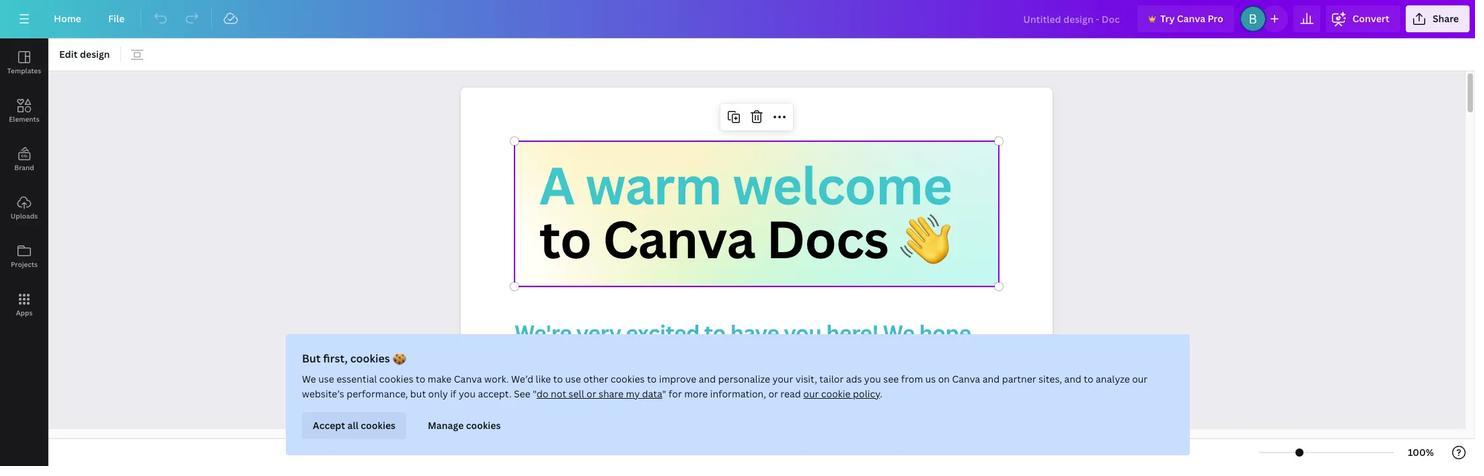 Task type: describe. For each thing, give the bounding box(es) containing it.
work.
[[484, 373, 509, 386]]

a warm welcome
[[540, 150, 952, 220]]

excited
[[626, 318, 700, 347]]

we use essential cookies to make canva work. we'd like to use other cookies to improve and personalize your visit, tailor ads you see from us on canva and partner sites, and to analyze our website's performance, but only if you accept. see "
[[302, 373, 1148, 400]]

home
[[54, 12, 81, 25]]

100% button
[[1400, 442, 1444, 464]]

home link
[[43, 5, 92, 32]]

edit design button
[[54, 44, 115, 65]]

convert
[[1353, 12, 1390, 25]]

to canva docs 👋
[[540, 204, 951, 274]]

my
[[626, 388, 640, 400]]

cookies up my
[[610, 373, 645, 386]]

but
[[302, 351, 320, 366]]

personalize
[[718, 373, 770, 386]]

sites,
[[1039, 373, 1062, 386]]

website's
[[302, 388, 344, 400]]

very
[[577, 318, 621, 347]]

visit,
[[796, 373, 817, 386]]

you up the do
[[515, 344, 553, 373]]

cookies inside accept all cookies button
[[361, 419, 395, 432]]

manage cookies button
[[417, 413, 511, 439]]

file
[[108, 12, 125, 25]]

cookies down 🍪
[[379, 373, 413, 386]]

templates
[[7, 66, 41, 75]]

.
[[880, 388, 883, 400]]

welcome
[[733, 150, 952, 220]]

brand button
[[0, 135, 48, 184]]

projects button
[[0, 232, 48, 281]]

try
[[1161, 12, 1175, 25]]

👋
[[900, 204, 951, 274]]

1 vertical spatial our
[[803, 388, 819, 400]]

try canva pro button
[[1138, 5, 1235, 32]]

elements
[[9, 114, 40, 124]]

we inside 'we're very excited to have you here! we hope you enjoy using canva to create beautiful documents.'
[[883, 318, 915, 347]]

3 and from the left
[[1065, 373, 1082, 386]]

improve
[[659, 373, 696, 386]]

apps
[[16, 308, 33, 318]]

try canva pro
[[1161, 12, 1224, 25]]

all
[[347, 419, 358, 432]]

2 use from the left
[[565, 373, 581, 386]]

🍪
[[392, 351, 406, 366]]

manage
[[428, 419, 464, 432]]

only
[[428, 388, 448, 400]]

file button
[[97, 5, 135, 32]]

do not sell or share my data link
[[537, 388, 662, 400]]

but
[[410, 388, 426, 400]]

other
[[583, 373, 608, 386]]

not
[[551, 388, 566, 400]]

if
[[450, 388, 456, 400]]

canva inside 'we're very excited to have you here! we hope you enjoy using canva to create beautiful documents.'
[[676, 344, 740, 373]]

uploads button
[[0, 184, 48, 232]]

edit
[[59, 48, 78, 61]]

us
[[925, 373, 936, 386]]

analyze
[[1096, 373, 1130, 386]]

cookies up essential
[[350, 351, 390, 366]]

see
[[883, 373, 899, 386]]

Design title text field
[[1013, 5, 1133, 32]]

accept.
[[478, 388, 511, 400]]

beautiful
[[839, 344, 931, 373]]

projects
[[11, 260, 38, 269]]

but first, cookies 🍪
[[302, 351, 406, 366]]

1 or from the left
[[586, 388, 596, 400]]

brand
[[14, 163, 34, 172]]

make
[[428, 373, 451, 386]]

manage cookies
[[428, 419, 501, 432]]

docs
[[767, 204, 889, 274]]

cookies inside manage cookies button
[[466, 419, 501, 432]]

first,
[[323, 351, 347, 366]]

essential
[[336, 373, 377, 386]]

templates button
[[0, 38, 48, 87]]



Task type: vqa. For each thing, say whether or not it's contained in the screenshot.
improve
yes



Task type: locate. For each thing, give the bounding box(es) containing it.
0 horizontal spatial or
[[586, 388, 596, 400]]

you right if
[[459, 388, 475, 400]]

you up policy
[[864, 373, 881, 386]]

sell
[[569, 388, 584, 400]]

" right see
[[533, 388, 537, 400]]

elements button
[[0, 87, 48, 135]]

we inside we use essential cookies to make canva work. we'd like to use other cookies to improve and personalize your visit, tailor ads you see from us on canva and partner sites, and to analyze our website's performance, but only if you accept. see "
[[302, 373, 316, 386]]

0 horizontal spatial our
[[803, 388, 819, 400]]

1 vertical spatial we
[[302, 373, 316, 386]]

tailor
[[820, 373, 844, 386]]

use up website's at the left
[[318, 373, 334, 386]]

a
[[540, 150, 575, 220]]

have
[[731, 318, 779, 347]]

information,
[[710, 388, 766, 400]]

we're
[[515, 318, 572, 347]]

share
[[599, 388, 624, 400]]

1 horizontal spatial or
[[768, 388, 778, 400]]

2 " from the left
[[662, 388, 666, 400]]

apps button
[[0, 281, 48, 329]]

and
[[699, 373, 716, 386], [983, 373, 1000, 386], [1065, 373, 1082, 386]]

for
[[669, 388, 682, 400]]

our down visit,
[[803, 388, 819, 400]]

our right analyze
[[1132, 373, 1148, 386]]

1 use from the left
[[318, 373, 334, 386]]

we're very excited to have you here! we hope you enjoy using canva to create beautiful documents.
[[515, 318, 976, 399]]

design
[[80, 48, 110, 61]]

our cookie policy link
[[803, 388, 880, 400]]

more
[[684, 388, 708, 400]]

2 and from the left
[[983, 373, 1000, 386]]

do
[[537, 388, 548, 400]]

cookie
[[821, 388, 851, 400]]

1 horizontal spatial "
[[662, 388, 666, 400]]

or left read
[[768, 388, 778, 400]]

but first, cookies 🍪 dialog
[[286, 334, 1190, 456]]

create
[[770, 344, 835, 373]]

" left the for
[[662, 388, 666, 400]]

our inside we use essential cookies to make canva work. we'd like to use other cookies to improve and personalize your visit, tailor ads you see from us on canva and partner sites, and to analyze our website's performance, but only if you accept. see "
[[1132, 373, 1148, 386]]

we'd
[[511, 373, 533, 386]]

or
[[586, 388, 596, 400], [768, 388, 778, 400]]

convert button
[[1326, 5, 1401, 32]]

100%
[[1409, 446, 1435, 459]]

using
[[618, 344, 672, 373]]

cookies down accept.
[[466, 419, 501, 432]]

and up do not sell or share my data " for more information, or read our cookie policy .
[[699, 373, 716, 386]]

cookies
[[350, 351, 390, 366], [379, 373, 413, 386], [610, 373, 645, 386], [361, 419, 395, 432], [466, 419, 501, 432]]

we left hope
[[883, 318, 915, 347]]

share button
[[1406, 5, 1470, 32]]

our
[[1132, 373, 1148, 386], [803, 388, 819, 400]]

hope
[[920, 318, 971, 347]]

warm
[[586, 150, 722, 220]]

1 horizontal spatial use
[[565, 373, 581, 386]]

use
[[318, 373, 334, 386], [565, 373, 581, 386]]

like
[[536, 373, 551, 386]]

from
[[901, 373, 923, 386]]

cookies right all
[[361, 419, 395, 432]]

"
[[533, 388, 537, 400], [662, 388, 666, 400]]

ads
[[846, 373, 862, 386]]

partner
[[1002, 373, 1036, 386]]

performance,
[[346, 388, 408, 400]]

do not sell or share my data " for more information, or read our cookie policy .
[[537, 388, 883, 400]]

or right sell
[[586, 388, 596, 400]]

0 vertical spatial we
[[883, 318, 915, 347]]

accept all cookies
[[313, 419, 395, 432]]

None text field
[[461, 87, 1053, 466]]

pro
[[1208, 12, 1224, 25]]

0 horizontal spatial "
[[533, 388, 537, 400]]

side panel tab list
[[0, 38, 48, 329]]

canva inside button
[[1178, 12, 1206, 25]]

accept all cookies button
[[302, 413, 406, 439]]

0 vertical spatial our
[[1132, 373, 1148, 386]]

2 horizontal spatial and
[[1065, 373, 1082, 386]]

and left partner
[[983, 373, 1000, 386]]

1 horizontal spatial we
[[883, 318, 915, 347]]

use up sell
[[565, 373, 581, 386]]

we
[[883, 318, 915, 347], [302, 373, 316, 386]]

your
[[772, 373, 793, 386]]

see
[[514, 388, 530, 400]]

enjoy
[[557, 344, 613, 373]]

share
[[1433, 12, 1460, 25]]

to
[[540, 204, 592, 274], [705, 318, 726, 347], [744, 344, 766, 373], [416, 373, 425, 386], [553, 373, 563, 386], [647, 373, 657, 386], [1084, 373, 1094, 386]]

1 horizontal spatial our
[[1132, 373, 1148, 386]]

we up website's at the left
[[302, 373, 316, 386]]

you up visit,
[[784, 318, 822, 347]]

uploads
[[11, 211, 38, 221]]

0 horizontal spatial use
[[318, 373, 334, 386]]

and right sites,
[[1065, 373, 1082, 386]]

edit design
[[59, 48, 110, 61]]

1 " from the left
[[533, 388, 537, 400]]

here!
[[827, 318, 879, 347]]

none text field containing a warm welcome
[[461, 87, 1053, 466]]

data
[[642, 388, 662, 400]]

policy
[[853, 388, 880, 400]]

" inside we use essential cookies to make canva work. we'd like to use other cookies to improve and personalize your visit, tailor ads you see from us on canva and partner sites, and to analyze our website's performance, but only if you accept. see "
[[533, 388, 537, 400]]

1 horizontal spatial and
[[983, 373, 1000, 386]]

main menu bar
[[0, 0, 1476, 38]]

on
[[938, 373, 950, 386]]

accept
[[313, 419, 345, 432]]

documents.
[[515, 370, 635, 399]]

1 and from the left
[[699, 373, 716, 386]]

read
[[781, 388, 801, 400]]

2 or from the left
[[768, 388, 778, 400]]

0 horizontal spatial we
[[302, 373, 316, 386]]

0 horizontal spatial and
[[699, 373, 716, 386]]

you
[[784, 318, 822, 347], [515, 344, 553, 373], [864, 373, 881, 386], [459, 388, 475, 400]]



